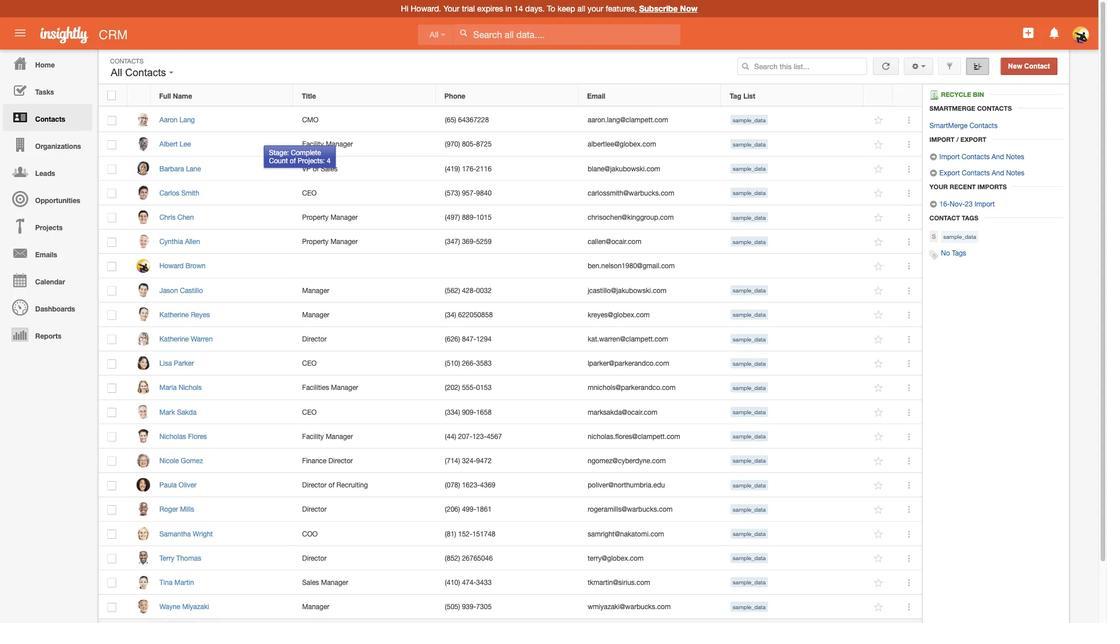 Task type: describe. For each thing, give the bounding box(es) containing it.
navigation containing home
[[0, 50, 92, 348]]

957-
[[462, 189, 476, 197]]

list
[[744, 92, 756, 100]]

0 horizontal spatial contact
[[930, 214, 961, 222]]

import contacts and notes
[[938, 152, 1025, 160]]

white image
[[460, 29, 468, 37]]

samantha wright link
[[159, 530, 219, 538]]

leads
[[35, 169, 55, 177]]

import for import contacts and notes
[[940, 152, 960, 160]]

sample_data for marksakda@ocair.com
[[733, 409, 766, 415]]

sample_data for jcastillo@jakubowski.com
[[733, 287, 766, 294]]

bin
[[974, 91, 985, 98]]

mark
[[159, 408, 175, 416]]

facilities manager cell
[[293, 376, 436, 400]]

lisa parker link
[[159, 359, 200, 367]]

(970)
[[445, 140, 460, 148]]

row containing mark sakda
[[99, 400, 923, 424]]

contacts for smartmerge contacts
[[970, 121, 998, 129]]

3433
[[476, 578, 492, 586]]

tasks
[[35, 88, 54, 96]]

follow image for terry@globex.com
[[874, 553, 885, 564]]

manager cell for (34) 622050858
[[293, 303, 436, 327]]

lparker@parkerandco.com cell
[[579, 351, 722, 376]]

cynthia allen
[[159, 237, 200, 245]]

sample_data for wmiyazaki@warbucks.com
[[733, 603, 766, 610]]

in
[[506, 4, 512, 13]]

889-
[[462, 213, 476, 221]]

and for import contacts and notes
[[992, 152, 1005, 160]]

follow image for rogeramills@warbucks.com
[[874, 504, 885, 515]]

sample_data for samright@nakatomi.com
[[733, 530, 766, 537]]

ceo for sakda
[[302, 408, 317, 416]]

notes for import contacts and notes
[[1007, 152, 1025, 160]]

property manager cell for (347)
[[293, 230, 436, 254]]

reyes
[[191, 310, 210, 319]]

search image
[[742, 62, 750, 70]]

director of recruiting cell
[[293, 473, 436, 497]]

(078) 1623-4369 cell
[[436, 473, 579, 497]]

chrisochen@kinggroup.com cell
[[579, 205, 722, 230]]

facility manager for (970)
[[302, 140, 353, 148]]

16-nov-23 import
[[938, 200, 995, 208]]

kreyes@globex.com
[[588, 310, 650, 319]]

chrisochen@kinggroup.com
[[588, 213, 674, 221]]

23
[[966, 200, 973, 208]]

aaron lang
[[159, 116, 195, 124]]

contacts up all contacts
[[110, 57, 144, 65]]

row containing nicholas flores
[[99, 424, 923, 449]]

row containing albert lee
[[99, 132, 923, 157]]

contacts for import contacts and notes
[[962, 152, 990, 160]]

tags
[[962, 214, 979, 222]]

row group containing aaron lang
[[99, 108, 923, 619]]

trial
[[462, 4, 475, 13]]

lisa
[[159, 359, 172, 367]]

0 vertical spatial your
[[444, 4, 460, 13]]

terry thomas
[[159, 554, 201, 562]]

aaron lang link
[[159, 116, 201, 124]]

follow image for aaron.lang@clampett.com
[[874, 115, 885, 126]]

martin
[[174, 578, 194, 586]]

mark sakda link
[[159, 408, 202, 416]]

expires
[[477, 4, 504, 13]]

director for thomas
[[302, 554, 327, 562]]

mnichols@parkerandco.com cell
[[579, 376, 722, 400]]

albertlee@globex.com
[[588, 140, 657, 148]]

sample_data for chrisochen@kinggroup.com
[[733, 214, 766, 221]]

sample_data for albertlee@globex.com
[[733, 141, 766, 148]]

row containing tina martin
[[99, 570, 923, 595]]

row containing katherine reyes
[[99, 303, 923, 327]]

ceo for parker
[[302, 359, 317, 367]]

0 vertical spatial contact
[[1025, 62, 1051, 70]]

(562)
[[445, 286, 460, 294]]

follow image for mnichols@parkerandco.com
[[874, 383, 885, 394]]

samright@nakatomi.com cell
[[579, 522, 722, 546]]

row containing barbara lane
[[99, 157, 923, 181]]

show list view filters image
[[946, 62, 954, 70]]

sales manager cell
[[293, 570, 436, 595]]

thomas
[[176, 554, 201, 562]]

facility for lee
[[302, 140, 324, 148]]

facility for flores
[[302, 432, 324, 440]]

16-
[[940, 200, 950, 208]]

property manager for (497)
[[302, 213, 358, 221]]

contacts inside navigation
[[35, 115, 65, 123]]

title
[[302, 92, 316, 100]]

director of recruiting
[[302, 481, 368, 489]]

ceo cell for (573) 957-9840
[[293, 181, 436, 205]]

follow image for tkmartin@sirius.com
[[874, 577, 885, 588]]

jason castillo
[[159, 286, 203, 294]]

(573) 957-9840
[[445, 189, 492, 197]]

to
[[547, 4, 556, 13]]

ceo cell for (510) 266-3583
[[293, 351, 436, 376]]

and for export contacts and notes
[[992, 168, 1005, 177]]

row containing full name
[[99, 85, 922, 106]]

director for warren
[[302, 335, 327, 343]]

new contact
[[1009, 62, 1051, 70]]

(078)
[[445, 481, 460, 489]]

katherine for katherine reyes
[[159, 310, 189, 319]]

director down finance at the bottom left
[[302, 481, 327, 489]]

nicholas.flores@clampett.com cell
[[579, 424, 722, 449]]

nicholas
[[159, 432, 186, 440]]

smartmerge for smartmerge contacts
[[930, 104, 976, 112]]

follow image for marksakda@ocair.com
[[874, 407, 885, 418]]

chris chen link
[[159, 213, 200, 221]]

sample_data for mnichols@parkerandco.com
[[733, 384, 766, 391]]

stage: complete count of projects: 4
[[269, 148, 331, 165]]

kat.warren@clampett.com
[[588, 335, 669, 343]]

(65) 64367228 cell
[[436, 108, 579, 132]]

terry@globex.com cell
[[579, 546, 722, 570]]

howard.
[[411, 4, 441, 13]]

row containing chris chen
[[99, 205, 923, 230]]

sales inside vp of sales cell
[[321, 164, 338, 172]]

64367228
[[458, 116, 489, 124]]

cmo
[[302, 116, 319, 124]]

jcastillo@jakubowski.com cell
[[579, 278, 722, 303]]

your recent imports
[[930, 183, 1007, 190]]

follow image for poliver@northumbria.edu
[[874, 480, 885, 491]]

(497) 889-1015 cell
[[436, 205, 579, 230]]

(34) 622050858
[[445, 310, 493, 319]]

(505) 939-7305 cell
[[436, 595, 579, 619]]

opportunities link
[[3, 185, 92, 212]]

622050858
[[458, 310, 493, 319]]

director cell for (626)
[[293, 327, 436, 351]]

row containing carlos smith
[[99, 181, 923, 205]]

/
[[957, 136, 959, 143]]

sample_data for terry@globex.com
[[733, 555, 766, 561]]

follow image for chrisochen@kinggroup.com
[[874, 212, 885, 223]]

samantha
[[159, 530, 191, 538]]

follow image for callen@ocair.com
[[874, 237, 885, 248]]

ben.nelson1980@gmail.com cell
[[579, 254, 722, 278]]

notes for export contacts and notes
[[1007, 168, 1025, 177]]

row containing katherine warren
[[99, 327, 923, 351]]

row containing terry thomas
[[99, 546, 923, 570]]

(44) 207-123-4567
[[445, 432, 502, 440]]

428-
[[462, 286, 476, 294]]

facilities manager
[[302, 383, 358, 392]]

property manager for (347)
[[302, 237, 358, 245]]

follow image for samright@nakatomi.com
[[874, 529, 885, 540]]

opportunities
[[35, 196, 80, 204]]

sample_data for kreyes@globex.com
[[733, 311, 766, 318]]

finance director cell
[[293, 449, 436, 473]]

full
[[159, 92, 171, 100]]

row containing howard brown
[[99, 254, 923, 278]]

1 horizontal spatial export
[[961, 136, 987, 143]]

4567
[[487, 432, 502, 440]]

coo
[[302, 530, 318, 538]]

follow image for kreyes@globex.com
[[874, 310, 885, 321]]

(078) 1623-4369
[[445, 481, 496, 489]]

sample_data for rogeramills@warbucks.com
[[733, 506, 766, 513]]

keep
[[558, 4, 575, 13]]

allen
[[185, 237, 200, 245]]

sales manager
[[302, 578, 348, 586]]

of for director
[[329, 481, 335, 489]]

callen@ocair.com cell
[[579, 230, 722, 254]]

follow image for albertlee@globex.com
[[874, 139, 885, 150]]

sample_data link
[[942, 231, 979, 243]]

row containing roger mills
[[99, 497, 923, 522]]

show sidebar image
[[974, 62, 982, 70]]

organizations
[[35, 142, 81, 150]]

facility manager cell for (970)
[[293, 132, 436, 157]]

lisa parker
[[159, 359, 194, 367]]

smith
[[181, 189, 199, 197]]

director cell for (206)
[[293, 497, 436, 522]]

(334) 909-1658
[[445, 408, 492, 416]]

tkmartin@sirius.com
[[588, 578, 651, 586]]

blane@jakubowski.com cell
[[579, 157, 722, 181]]

carlossmith@warbucks.com
[[588, 189, 675, 197]]

151748
[[473, 530, 496, 538]]

marksakda@ocair.com
[[588, 408, 658, 416]]

reports
[[35, 332, 62, 340]]

2116
[[476, 164, 492, 172]]

carlos
[[159, 189, 179, 197]]

jason
[[159, 286, 178, 294]]

row containing nicole gomez
[[99, 449, 923, 473]]

carlos smith link
[[159, 189, 205, 197]]

nicholas flores
[[159, 432, 207, 440]]

subscribe
[[640, 4, 678, 13]]

count
[[269, 157, 288, 165]]

row containing jason castillo
[[99, 278, 923, 303]]

manager cell for (505) 939-7305
[[293, 595, 436, 619]]

(714) 324-9472
[[445, 456, 492, 465]]

new
[[1009, 62, 1023, 70]]

474-
[[462, 578, 476, 586]]



Task type: vqa. For each thing, say whether or not it's contained in the screenshot.
(505)
yes



Task type: locate. For each thing, give the bounding box(es) containing it.
9 row from the top
[[99, 278, 923, 303]]

6 follow image from the top
[[874, 431, 885, 442]]

contact down 16-
[[930, 214, 961, 222]]

your
[[444, 4, 460, 13], [930, 183, 948, 190]]

facility up complete
[[302, 140, 324, 148]]

1 row from the top
[[99, 85, 922, 106]]

(410) 474-3433 cell
[[436, 570, 579, 595]]

vp of sales
[[302, 164, 338, 172]]

0 vertical spatial all
[[430, 30, 439, 39]]

(65)
[[445, 116, 456, 124]]

manager for (497) 889-1015
[[331, 213, 358, 221]]

tasks link
[[3, 77, 92, 104]]

director
[[302, 335, 327, 343], [329, 456, 353, 465], [302, 481, 327, 489], [302, 505, 327, 513], [302, 554, 327, 562]]

None checkbox
[[107, 91, 116, 100], [108, 140, 116, 149], [108, 165, 116, 174], [108, 238, 116, 247], [108, 286, 116, 296], [108, 311, 116, 320], [108, 408, 116, 417], [108, 481, 116, 490], [108, 578, 116, 588], [107, 91, 116, 100], [108, 140, 116, 149], [108, 165, 116, 174], [108, 238, 116, 247], [108, 286, 116, 296], [108, 311, 116, 320], [108, 408, 116, 417], [108, 481, 116, 490], [108, 578, 116, 588]]

ceo for smith
[[302, 189, 317, 197]]

1 vertical spatial ceo cell
[[293, 351, 436, 376]]

terry
[[159, 554, 174, 562]]

notes inside import contacts and notes link
[[1007, 152, 1025, 160]]

of for vp
[[313, 164, 319, 172]]

director cell for (852)
[[293, 546, 436, 570]]

your down circle arrow left image
[[930, 183, 948, 190]]

smartmerge for smartmerge contacts
[[930, 121, 968, 129]]

2 facility from the top
[[302, 432, 324, 440]]

jcastillo@jakubowski.com
[[588, 286, 667, 294]]

1 vertical spatial and
[[992, 168, 1005, 177]]

2 vertical spatial ceo cell
[[293, 400, 436, 424]]

1 follow image from the top
[[874, 115, 885, 126]]

5 row from the top
[[99, 181, 923, 205]]

facility manager for (44)
[[302, 432, 353, 440]]

3 follow image from the top
[[874, 212, 885, 223]]

marksakda@ocair.com cell
[[579, 400, 722, 424]]

sample_data for carlossmith@warbucks.com
[[733, 190, 766, 196]]

(334) 909-1658 cell
[[436, 400, 579, 424]]

(81) 152-151748 cell
[[436, 522, 579, 546]]

circle arrow right image
[[930, 200, 938, 208]]

ceo cell up facilities manager
[[293, 351, 436, 376]]

aaron.lang@clampett.com cell
[[579, 108, 722, 132]]

0 vertical spatial facility
[[302, 140, 324, 148]]

14 row from the top
[[99, 400, 923, 424]]

1 vertical spatial import
[[940, 152, 960, 160]]

manager cell for (562) 428-0032
[[293, 278, 436, 303]]

navigation
[[0, 50, 92, 348]]

1 smartmerge from the top
[[930, 104, 976, 112]]

import for import / export
[[930, 136, 955, 143]]

2 vertical spatial import
[[975, 200, 995, 208]]

2 horizontal spatial of
[[329, 481, 335, 489]]

(34) 622050858 cell
[[436, 303, 579, 327]]

flores
[[188, 432, 207, 440]]

1 director cell from the top
[[293, 327, 436, 351]]

katherine down the jason
[[159, 310, 189, 319]]

(81) 152-151748
[[445, 530, 496, 538]]

emails
[[35, 250, 57, 258]]

6 row from the top
[[99, 205, 923, 230]]

ceo down vp
[[302, 189, 317, 197]]

all for all contacts
[[111, 67, 122, 78]]

None checkbox
[[108, 116, 116, 125], [108, 189, 116, 198], [108, 213, 116, 223], [108, 262, 116, 271], [108, 335, 116, 344], [108, 359, 116, 369], [108, 384, 116, 393], [108, 432, 116, 442], [108, 457, 116, 466], [108, 505, 116, 515], [108, 530, 116, 539], [108, 554, 116, 563], [108, 603, 116, 612], [108, 116, 116, 125], [108, 189, 116, 198], [108, 213, 116, 223], [108, 262, 116, 271], [108, 335, 116, 344], [108, 359, 116, 369], [108, 384, 116, 393], [108, 432, 116, 442], [108, 457, 116, 466], [108, 505, 116, 515], [108, 530, 116, 539], [108, 554, 116, 563], [108, 603, 116, 612]]

5 follow image from the top
[[874, 310, 885, 321]]

1 vertical spatial all
[[111, 67, 122, 78]]

1 horizontal spatial contact
[[1025, 62, 1051, 70]]

0 horizontal spatial all
[[111, 67, 122, 78]]

9472
[[476, 456, 492, 465]]

1 horizontal spatial all
[[430, 30, 439, 39]]

katherine warren link
[[159, 335, 219, 343]]

contact right new
[[1025, 62, 1051, 70]]

sample_data for poliver@northumbria.edu
[[733, 482, 766, 488]]

18 row from the top
[[99, 497, 923, 522]]

1 follow image from the top
[[874, 139, 885, 150]]

1 vertical spatial facility
[[302, 432, 324, 440]]

of inside cell
[[329, 481, 335, 489]]

follow image for nicholas.flores@clampett.com
[[874, 431, 885, 442]]

0 vertical spatial katherine
[[159, 310, 189, 319]]

sample_data for aaron.lang@clampett.com
[[733, 117, 766, 123]]

calendar
[[35, 278, 65, 286]]

import contacts and notes link
[[930, 152, 1025, 161]]

8 follow image from the top
[[874, 407, 885, 418]]

16 row from the top
[[99, 449, 923, 473]]

director cell up sales manager
[[293, 546, 436, 570]]

director cell
[[293, 327, 436, 351], [293, 497, 436, 522], [293, 546, 436, 570]]

1 vertical spatial sales
[[302, 578, 319, 586]]

contacts up the export contacts and notes link
[[962, 152, 990, 160]]

follow image for lparker@parkerandco.com
[[874, 358, 885, 369]]

roger mills link
[[159, 505, 200, 513]]

(562) 428-0032
[[445, 286, 492, 294]]

contacts down contacts
[[970, 121, 998, 129]]

2 ceo cell from the top
[[293, 351, 436, 376]]

2 cell from the left
[[436, 254, 579, 278]]

director cell down recruiting at bottom
[[293, 497, 436, 522]]

3 row from the top
[[99, 132, 923, 157]]

(573) 957-9840 cell
[[436, 181, 579, 205]]

circle arrow right image
[[930, 153, 938, 161]]

8 follow image from the top
[[874, 529, 885, 540]]

11 row from the top
[[99, 327, 923, 351]]

ngomez@cyberdyne.com cell
[[579, 449, 722, 473]]

import / export
[[930, 136, 987, 143]]

369-
[[462, 237, 476, 245]]

sakda
[[177, 408, 197, 416]]

coo cell
[[293, 522, 436, 546]]

follow image
[[874, 139, 885, 150], [874, 164, 885, 175], [874, 237, 885, 248], [874, 261, 885, 272], [874, 334, 885, 345], [874, 431, 885, 442], [874, 504, 885, 515], [874, 529, 885, 540], [874, 553, 885, 564]]

chen
[[178, 213, 194, 221]]

3 follow image from the top
[[874, 237, 885, 248]]

1623-
[[462, 481, 480, 489]]

nicholas.flores@clampett.com
[[588, 432, 681, 440]]

2 property manager from the top
[[302, 237, 358, 245]]

Search this list... text field
[[738, 58, 868, 75]]

circle arrow left image
[[930, 169, 938, 177]]

no
[[942, 249, 951, 257]]

sample_data for kat.warren@clampett.com
[[733, 336, 766, 342]]

7 row from the top
[[99, 230, 923, 254]]

director up director of recruiting
[[329, 456, 353, 465]]

director down coo
[[302, 554, 327, 562]]

(202) 555-0153 cell
[[436, 376, 579, 400]]

(714) 324-9472 cell
[[436, 449, 579, 473]]

1 katherine from the top
[[159, 310, 189, 319]]

1 manager cell from the top
[[293, 278, 436, 303]]

22 row from the top
[[99, 595, 923, 619]]

contacts for export contacts and notes
[[962, 168, 990, 177]]

export right circle arrow left image
[[940, 168, 960, 177]]

(970) 805-8725
[[445, 140, 492, 148]]

1 vertical spatial your
[[930, 183, 948, 190]]

2 ceo from the top
[[302, 359, 317, 367]]

1 vertical spatial ceo
[[302, 359, 317, 367]]

of inside stage: complete count of projects: 4
[[290, 157, 296, 165]]

manager for (410) 474-3433
[[321, 578, 348, 586]]

follow image for jcastillo@jakubowski.com
[[874, 285, 885, 296]]

your left trial
[[444, 4, 460, 13]]

tag list
[[730, 92, 756, 100]]

sample_data for lparker@parkerandco.com
[[733, 360, 766, 367]]

tkmartin@sirius.com cell
[[579, 570, 722, 595]]

export
[[961, 136, 987, 143], [940, 168, 960, 177]]

3 director cell from the top
[[293, 546, 436, 570]]

4 follow image from the top
[[874, 285, 885, 296]]

manager for (202) 555-0153
[[331, 383, 358, 392]]

manager inside "cell"
[[331, 383, 358, 392]]

notes inside the export contacts and notes link
[[1007, 168, 1025, 177]]

2 notes from the top
[[1007, 168, 1025, 177]]

(626) 847-1294 cell
[[436, 327, 579, 351]]

8 row from the top
[[99, 254, 923, 278]]

12 follow image from the top
[[874, 602, 885, 613]]

facility up finance at the bottom left
[[302, 432, 324, 440]]

3 cell from the left
[[722, 254, 865, 278]]

sample_data for callen@ocair.com
[[733, 238, 766, 245]]

director for mills
[[302, 505, 327, 513]]

rogeramills@warbucks.com
[[588, 505, 673, 513]]

0 horizontal spatial your
[[444, 4, 460, 13]]

cmo cell
[[293, 108, 436, 132]]

samantha wright
[[159, 530, 213, 538]]

lee
[[180, 140, 191, 148]]

0 vertical spatial sales
[[321, 164, 338, 172]]

15 row from the top
[[99, 424, 923, 449]]

facility manager up 4
[[302, 140, 353, 148]]

howard
[[159, 262, 184, 270]]

ngomez@cyberdyne.com
[[588, 456, 666, 465]]

and inside import contacts and notes link
[[992, 152, 1005, 160]]

1 vertical spatial katherine
[[159, 335, 189, 343]]

poliver@northumbria.edu cell
[[579, 473, 722, 497]]

notifications image
[[1048, 26, 1062, 40]]

(347) 369-5259 cell
[[436, 230, 579, 254]]

2 manager cell from the top
[[293, 303, 436, 327]]

and inside the export contacts and notes link
[[992, 168, 1005, 177]]

1 vertical spatial property manager
[[302, 237, 358, 245]]

row containing cynthia allen
[[99, 230, 923, 254]]

property manager cell
[[293, 205, 436, 230], [293, 230, 436, 254]]

(505)
[[445, 603, 460, 611]]

2 facility manager from the top
[[302, 432, 353, 440]]

4 follow image from the top
[[874, 261, 885, 272]]

lane
[[186, 164, 201, 172]]

row containing wayne miyazaki
[[99, 595, 923, 619]]

0 vertical spatial facility manager
[[302, 140, 353, 148]]

tina martin
[[159, 578, 194, 586]]

(81)
[[445, 530, 456, 538]]

1 vertical spatial facility manager
[[302, 432, 353, 440]]

0 vertical spatial export
[[961, 136, 987, 143]]

director up coo
[[302, 505, 327, 513]]

follow image for blane@jakubowski.com
[[874, 164, 885, 175]]

contacts up the organizations link
[[35, 115, 65, 123]]

chris chen
[[159, 213, 194, 221]]

katherine up "lisa parker"
[[159, 335, 189, 343]]

of inside cell
[[313, 164, 319, 172]]

ceo down the facilities
[[302, 408, 317, 416]]

207-
[[458, 432, 473, 440]]

5 follow image from the top
[[874, 334, 885, 345]]

facility
[[302, 140, 324, 148], [302, 432, 324, 440]]

3 ceo cell from the top
[[293, 400, 436, 424]]

smartmerge up the /
[[930, 121, 968, 129]]

of right count
[[290, 157, 296, 165]]

manager for (347) 369-5259
[[331, 237, 358, 245]]

kreyes@globex.com cell
[[579, 303, 722, 327]]

wmiyazaki@warbucks.com cell
[[579, 595, 722, 619]]

0 vertical spatial and
[[992, 152, 1005, 160]]

1 vertical spatial export
[[940, 168, 960, 177]]

vp of sales cell
[[293, 157, 436, 181]]

(44) 207-123-4567 cell
[[436, 424, 579, 449]]

subscribe now link
[[640, 4, 698, 13]]

follow image for carlossmith@warbucks.com
[[874, 188, 885, 199]]

1 facility manager cell from the top
[[293, 132, 436, 157]]

terry thomas link
[[159, 554, 207, 562]]

sample_data for nicholas.flores@clampett.com
[[733, 433, 766, 440]]

2 vertical spatial ceo
[[302, 408, 317, 416]]

sample_data for ngomez@cyberdyne.com
[[733, 457, 766, 464]]

16-nov-23 import link
[[930, 200, 995, 208]]

(573)
[[445, 189, 460, 197]]

1 vertical spatial facility manager cell
[[293, 424, 436, 449]]

0 vertical spatial notes
[[1007, 152, 1025, 160]]

sales inside sales manager cell
[[302, 578, 319, 586]]

import left the /
[[930, 136, 955, 143]]

facility manager
[[302, 140, 353, 148], [302, 432, 353, 440]]

2 follow image from the top
[[874, 164, 885, 175]]

of left recruiting at bottom
[[329, 481, 335, 489]]

0 vertical spatial director cell
[[293, 327, 436, 351]]

tags
[[952, 249, 967, 257]]

wayne
[[159, 603, 180, 611]]

3 ceo from the top
[[302, 408, 317, 416]]

3 manager cell from the top
[[293, 595, 436, 619]]

row containing paula oliver
[[99, 473, 923, 497]]

1 ceo cell from the top
[[293, 181, 436, 205]]

10 row from the top
[[99, 303, 923, 327]]

organizations link
[[3, 131, 92, 158]]

152-
[[458, 530, 473, 538]]

0 vertical spatial ceo
[[302, 189, 317, 197]]

ceo up the facilities
[[302, 359, 317, 367]]

2 facility manager cell from the top
[[293, 424, 436, 449]]

all down howard.
[[430, 30, 439, 39]]

row containing samantha wright
[[99, 522, 923, 546]]

sample_data for tkmartin@sirius.com
[[733, 579, 766, 586]]

lang
[[180, 116, 195, 124]]

Search all data.... text field
[[453, 24, 681, 45]]

1 horizontal spatial sales
[[321, 164, 338, 172]]

(510) 266-3583 cell
[[436, 351, 579, 376]]

manager inside cell
[[321, 578, 348, 586]]

nov-
[[950, 200, 966, 208]]

0 vertical spatial property
[[302, 213, 329, 221]]

2 follow image from the top
[[874, 188, 885, 199]]

katherine for katherine warren
[[159, 335, 189, 343]]

cynthia allen link
[[159, 237, 206, 245]]

21 row from the top
[[99, 570, 923, 595]]

(419) 176-2116 cell
[[436, 157, 579, 181]]

property for chen
[[302, 213, 329, 221]]

no tags
[[942, 249, 967, 257]]

property for allen
[[302, 237, 329, 245]]

(626) 847-1294
[[445, 335, 492, 343]]

follow image for ngomez@cyberdyne.com
[[874, 456, 885, 467]]

contacts inside button
[[125, 67, 166, 78]]

no tags link
[[942, 249, 967, 257]]

2 property manager cell from the top
[[293, 230, 436, 254]]

0 vertical spatial import
[[930, 136, 955, 143]]

2 property from the top
[[302, 237, 329, 245]]

1 vertical spatial notes
[[1007, 168, 1025, 177]]

17 row from the top
[[99, 473, 923, 497]]

notes up export contacts and notes
[[1007, 152, 1025, 160]]

rogeramills@warbucks.com cell
[[579, 497, 722, 522]]

facility manager cell up 4
[[293, 132, 436, 157]]

contacts up full
[[125, 67, 166, 78]]

1 facility manager from the top
[[302, 140, 353, 148]]

9 follow image from the top
[[874, 553, 885, 564]]

row containing lisa parker
[[99, 351, 923, 376]]

facility manager cell for (44)
[[293, 424, 436, 449]]

name
[[173, 92, 192, 100]]

ceo cell down 4
[[293, 181, 436, 205]]

property manager cell for (497)
[[293, 205, 436, 230]]

follow image for ben.nelson1980@gmail.com
[[874, 261, 885, 272]]

imports
[[978, 183, 1007, 190]]

1 ceo from the top
[[302, 189, 317, 197]]

row containing maria nichols
[[99, 376, 923, 400]]

1 vertical spatial property
[[302, 237, 329, 245]]

4 row from the top
[[99, 157, 923, 181]]

0 vertical spatial property manager
[[302, 213, 358, 221]]

0 horizontal spatial sales
[[302, 578, 319, 586]]

0 vertical spatial ceo cell
[[293, 181, 436, 205]]

1 notes from the top
[[1007, 152, 1025, 160]]

email
[[587, 92, 606, 100]]

nicole gomez
[[159, 456, 203, 465]]

import right 23
[[975, 200, 995, 208]]

smartmerge
[[930, 104, 976, 112], [930, 121, 968, 129]]

1 horizontal spatial of
[[313, 164, 319, 172]]

2 katherine from the top
[[159, 335, 189, 343]]

0 horizontal spatial of
[[290, 157, 296, 165]]

9 follow image from the top
[[874, 456, 885, 467]]

0 horizontal spatial export
[[940, 168, 960, 177]]

ceo cell
[[293, 181, 436, 205], [293, 351, 436, 376], [293, 400, 436, 424]]

(562) 428-0032 cell
[[436, 278, 579, 303]]

row
[[99, 85, 922, 106], [99, 108, 923, 132], [99, 132, 923, 157], [99, 157, 923, 181], [99, 181, 923, 205], [99, 205, 923, 230], [99, 230, 923, 254], [99, 254, 923, 278], [99, 278, 923, 303], [99, 303, 923, 327], [99, 327, 923, 351], [99, 351, 923, 376], [99, 376, 923, 400], [99, 400, 923, 424], [99, 424, 923, 449], [99, 449, 923, 473], [99, 473, 923, 497], [99, 497, 923, 522], [99, 522, 923, 546], [99, 546, 923, 570], [99, 570, 923, 595], [99, 595, 923, 619]]

and up imports
[[992, 168, 1005, 177]]

ceo cell down facilities manager
[[293, 400, 436, 424]]

facility manager cell up finance director
[[293, 424, 436, 449]]

manager cell
[[293, 278, 436, 303], [293, 303, 436, 327], [293, 595, 436, 619]]

2 smartmerge from the top
[[930, 121, 968, 129]]

of right vp
[[313, 164, 319, 172]]

ben.nelson1980@gmail.com
[[588, 262, 675, 270]]

(970) 805-8725 cell
[[436, 132, 579, 157]]

albert
[[159, 140, 178, 148]]

katherine warren
[[159, 335, 213, 343]]

0032
[[476, 286, 492, 294]]

albertlee@globex.com cell
[[579, 132, 722, 157]]

13 row from the top
[[99, 376, 923, 400]]

1 property manager from the top
[[302, 213, 358, 221]]

1 vertical spatial smartmerge
[[930, 121, 968, 129]]

row containing aaron lang
[[99, 108, 923, 132]]

(206) 499-1861
[[445, 505, 492, 513]]

facility manager cell
[[293, 132, 436, 157], [293, 424, 436, 449]]

1 vertical spatial director cell
[[293, 497, 436, 522]]

director up the facilities
[[302, 335, 327, 343]]

1 property manager cell from the top
[[293, 205, 436, 230]]

cog image
[[912, 62, 920, 70]]

10 follow image from the top
[[874, 480, 885, 491]]

7 follow image from the top
[[874, 383, 885, 394]]

1 vertical spatial contact
[[930, 214, 961, 222]]

kat.warren@clampett.com cell
[[579, 327, 722, 351]]

manager for (970) 805-8725
[[326, 140, 353, 148]]

(852) 26765046 cell
[[436, 546, 579, 570]]

row group
[[99, 108, 923, 619]]

6 follow image from the top
[[874, 358, 885, 369]]

katherine
[[159, 310, 189, 319], [159, 335, 189, 343]]

follow image for wmiyazaki@warbucks.com
[[874, 602, 885, 613]]

2 vertical spatial director cell
[[293, 546, 436, 570]]

and up export contacts and notes
[[992, 152, 1005, 160]]

1 facility from the top
[[302, 140, 324, 148]]

all inside all link
[[430, 30, 439, 39]]

all down crm
[[111, 67, 122, 78]]

sample_data for blane@jakubowski.com
[[733, 165, 766, 172]]

12 row from the top
[[99, 351, 923, 376]]

contacts for all contacts
[[125, 67, 166, 78]]

(419)
[[445, 164, 460, 172]]

324-
[[462, 456, 476, 465]]

reports link
[[3, 321, 92, 348]]

all
[[430, 30, 439, 39], [111, 67, 122, 78]]

follow image
[[874, 115, 885, 126], [874, 188, 885, 199], [874, 212, 885, 223], [874, 285, 885, 296], [874, 310, 885, 321], [874, 358, 885, 369], [874, 383, 885, 394], [874, 407, 885, 418], [874, 456, 885, 467], [874, 480, 885, 491], [874, 577, 885, 588], [874, 602, 885, 613]]

wayne miyazaki link
[[159, 603, 215, 611]]

19 row from the top
[[99, 522, 923, 546]]

carlossmith@warbucks.com cell
[[579, 181, 722, 205]]

1 cell from the left
[[293, 254, 436, 278]]

(65) 64367228
[[445, 116, 489, 124]]

manager for (44) 207-123-4567
[[326, 432, 353, 440]]

4
[[327, 157, 331, 165]]

ceo cell for (334) 909-1658
[[293, 400, 436, 424]]

crm
[[99, 27, 128, 42]]

sales down coo
[[302, 578, 319, 586]]

7 follow image from the top
[[874, 504, 885, 515]]

2 row from the top
[[99, 108, 923, 132]]

contacts link
[[3, 104, 92, 131]]

facilities
[[302, 383, 329, 392]]

sales right vp
[[321, 164, 338, 172]]

2 director cell from the top
[[293, 497, 436, 522]]

smartmerge down recycle
[[930, 104, 976, 112]]

notes up imports
[[1007, 168, 1025, 177]]

20 row from the top
[[99, 546, 923, 570]]

(206) 499-1861 cell
[[436, 497, 579, 522]]

contacts down import contacts and notes link
[[962, 168, 990, 177]]

recycle
[[942, 91, 972, 98]]

recycle bin link
[[930, 91, 990, 100]]

1 horizontal spatial your
[[930, 183, 948, 190]]

import right circle arrow right icon
[[940, 152, 960, 160]]

facility manager up finance director
[[302, 432, 353, 440]]

cell
[[293, 254, 436, 278], [436, 254, 579, 278], [722, 254, 865, 278]]

0 vertical spatial smartmerge
[[930, 104, 976, 112]]

recent
[[950, 183, 976, 190]]

follow image for kat.warren@clampett.com
[[874, 334, 885, 345]]

all for all
[[430, 30, 439, 39]]

director cell up the facilities manager "cell"
[[293, 327, 436, 351]]

11 follow image from the top
[[874, 577, 885, 588]]

all link
[[418, 24, 453, 45]]

0 vertical spatial facility manager cell
[[293, 132, 436, 157]]

all inside all contacts button
[[111, 67, 122, 78]]

refresh list image
[[881, 62, 892, 70]]

nicholas flores link
[[159, 432, 213, 440]]

1 property from the top
[[302, 213, 329, 221]]

new contact link
[[1001, 58, 1058, 75]]

export right the /
[[961, 136, 987, 143]]

tina martin link
[[159, 578, 200, 586]]



